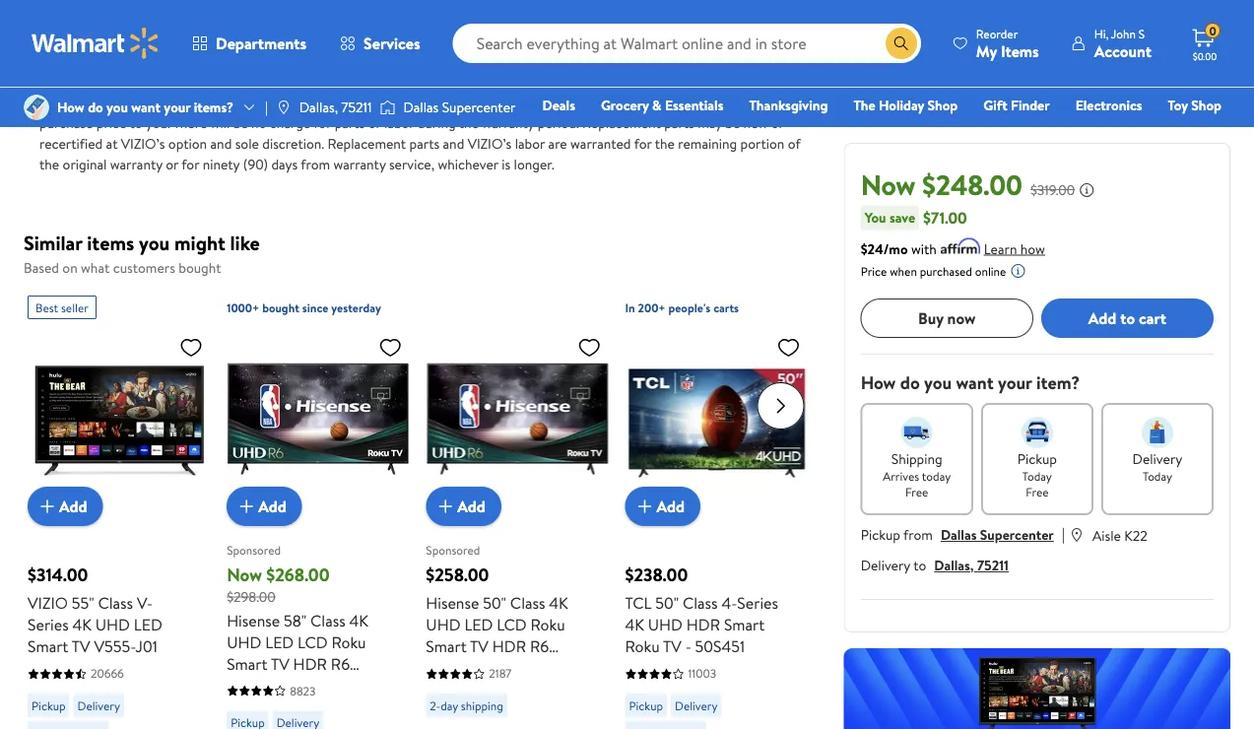 Task type: vqa. For each thing, say whether or not it's contained in the screenshot.
Bar
no



Task type: describe. For each thing, give the bounding box(es) containing it.
delivery today
[[1133, 449, 1183, 484]]

registry link
[[986, 122, 1054, 143]]

learn more about strikethrough prices image
[[1079, 182, 1095, 197]]

based
[[24, 258, 59, 277]]

you for similar items you might like based on what customers bought
[[139, 229, 170, 257]]

1 horizontal spatial now
[[861, 165, 916, 203]]

uhd inside $314.00 vizio 55" class v- series 4k uhd led smart tv v555-j01
[[95, 614, 130, 636]]

lcd inside sponsored $258.00 hisense 50" class 4k uhd led lcd roku smart tv hdr r6 series 50r6e3
[[497, 614, 527, 636]]

 image for how do you want your items?
[[24, 95, 49, 120]]

add left cart
[[1089, 307, 1117, 329]]

roku inside sponsored now $268.00 $298.00 hisense 58" class 4k uhd led lcd roku smart tv hdr r6 series 58r6e3
[[331, 632, 366, 653]]

uhd inside sponsored now $268.00 $298.00 hisense 58" class 4k uhd led lcd roku smart tv hdr r6 series 58r6e3
[[227, 632, 262, 653]]

gift finder
[[984, 96, 1050, 115]]

vizio up during
[[413, 93, 448, 112]]

now $248.00
[[861, 165, 1023, 203]]

add to cart button
[[1041, 298, 1214, 338]]

new
[[744, 114, 768, 133]]

repair
[[558, 93, 592, 112]]

cart
[[1139, 307, 1167, 329]]

vizio up purchase
[[51, 93, 87, 112]]

do for how do you want your items?
[[88, 98, 103, 117]]

product group containing $314.00
[[28, 288, 211, 729]]

warranty length 1 years warranty information if vizio determines that a product is covered by this warranty, vizio will (at its option) repair or replace it, or refund the purchase price to you. there will be no charge for parts or labor during the warranty period. replacement parts may be new or recertified at vizio's option and sole discretion. replacement parts and vizio's labor are warranted for the remaining portion of the original warranty or for ninety (90) days from warranty service, whichever is longer.
[[39, 10, 801, 174]]

class inside $314.00 vizio 55" class v- series 4k uhd led smart tv v555-j01
[[98, 593, 133, 614]]

50" inside $238.00 tcl 50" class 4-series 4k uhd hdr smart roku tv - 50s451
[[656, 593, 679, 614]]

may
[[698, 114, 722, 133]]

add for $238.00
[[657, 496, 685, 518]]

to for delivery to dallas, 75211
[[914, 555, 927, 575]]

v555-
[[94, 636, 136, 658]]

2 horizontal spatial for
[[634, 135, 652, 154]]

50" inside sponsored $258.00 hisense 50" class 4k uhd led lcd roku smart tv hdr r6 series 50r6e3
[[483, 593, 506, 614]]

delivery down intent image for delivery on the bottom right
[[1133, 449, 1183, 468]]

option
[[168, 135, 207, 154]]

account
[[1094, 40, 1152, 62]]

add to favorites list, hisense 58" class 4k uhd led lcd roku smart tv hdr r6 series 58r6e3 image
[[379, 336, 402, 360]]

save
[[890, 208, 915, 227]]

0 vertical spatial |
[[265, 98, 268, 117]]

series inside $314.00 vizio 55" class v- series 4k uhd led smart tv v555-j01
[[28, 614, 69, 636]]

add button for sponsored
[[227, 487, 302, 527]]

holiday
[[879, 96, 924, 115]]

0 horizontal spatial supercenter
[[442, 98, 516, 117]]

1 horizontal spatial warranty
[[333, 155, 386, 174]]

add for $314.00
[[59, 496, 87, 518]]

0 horizontal spatial replacement
[[328, 135, 406, 154]]

1 horizontal spatial will
[[451, 93, 471, 112]]

hdr inside $238.00 tcl 50" class 4-series 4k uhd hdr smart roku tv - 50s451
[[687, 614, 720, 636]]

add to cart
[[1089, 307, 1167, 329]]

200+
[[638, 300, 666, 317]]

0 vertical spatial 75211
[[341, 98, 372, 117]]

0 vertical spatial replacement
[[582, 114, 661, 133]]

sponsored for now
[[227, 542, 281, 559]]

determines
[[90, 93, 157, 112]]

remaining
[[678, 135, 737, 154]]

add to favorites list, tcl 50" class 4-series 4k uhd hdr smart roku tv - 50s451 image
[[777, 336, 801, 360]]

original
[[63, 155, 107, 174]]

fashion link
[[915, 122, 978, 143]]

your for items?
[[164, 98, 191, 117]]

bought inside product group
[[262, 300, 299, 317]]

intent image for pickup image
[[1022, 417, 1053, 448]]

deals
[[542, 96, 575, 115]]

at
[[106, 135, 118, 154]]

online
[[975, 263, 1006, 280]]

intent image for shipping image
[[901, 417, 933, 448]]

how do you want your item?
[[861, 370, 1080, 395]]

to inside the warranty length 1 years warranty information if vizio determines that a product is covered by this warranty, vizio will (at its option) repair or replace it, or refund the purchase price to you. there will be no charge for parts or labor during the warranty period. replacement parts may be new or recertified at vizio's option and sole discretion. replacement parts and vizio's labor are warranted for the remaining portion of the original warranty or for ninety (90) days from warranty service, whichever is longer.
[[129, 114, 142, 133]]

pickup inside pickup from dallas supercenter |
[[861, 525, 901, 544]]

similar
[[24, 229, 82, 257]]

services button
[[323, 20, 437, 67]]

$238.00
[[625, 563, 688, 588]]

or right new
[[771, 114, 784, 133]]

0 horizontal spatial dallas
[[403, 98, 439, 117]]

replace
[[612, 93, 655, 112]]

delivery down 11003
[[675, 698, 718, 714]]

(90)
[[243, 155, 268, 174]]

or down option
[[166, 155, 179, 174]]

grocery & essentials link
[[592, 95, 733, 116]]

on
[[62, 258, 78, 277]]

add up $258.00
[[458, 496, 486, 518]]

learn how
[[984, 239, 1045, 258]]

similar items you might like based on what customers bought
[[24, 229, 260, 277]]

affirm image
[[941, 238, 980, 253]]

vizio 55" class v-series 4k uhd led smart tv v555-j01 image
[[28, 328, 211, 511]]

your for item?
[[998, 370, 1032, 395]]

buy now
[[918, 307, 976, 329]]

led inside sponsored $258.00 hisense 50" class 4k uhd led lcd roku smart tv hdr r6 series 50r6e3
[[464, 614, 493, 636]]

pickup from dallas supercenter |
[[861, 523, 1065, 545]]

price when purchased online
[[861, 263, 1006, 280]]

add to cart image for $238.00
[[633, 495, 657, 519]]

roku inside $238.00 tcl 50" class 4-series 4k uhd hdr smart roku tv - 50s451
[[625, 636, 660, 658]]

now
[[948, 307, 976, 329]]

walmart image
[[32, 28, 160, 59]]

2-day shipping
[[430, 698, 503, 714]]

or right repair at the top
[[596, 93, 608, 112]]

Walmart Site-Wide search field
[[453, 24, 921, 63]]

lcd inside sponsored now $268.00 $298.00 hisense 58" class 4k uhd led lcd roku smart tv hdr r6 series 58r6e3
[[298, 632, 328, 653]]

4k inside $314.00 vizio 55" class v- series 4k uhd led smart tv v555-j01
[[72, 614, 92, 636]]

what
[[81, 258, 110, 277]]

of
[[788, 135, 801, 154]]

seller
[[61, 300, 89, 316]]

bought inside similar items you might like based on what customers bought
[[179, 258, 221, 277]]

this
[[329, 93, 351, 112]]

during
[[418, 114, 456, 133]]

delivery down '20666'
[[77, 698, 120, 714]]

today
[[922, 467, 951, 484]]

how for how do you want your item?
[[861, 370, 896, 395]]

now inside sponsored now $268.00 $298.00 hisense 58" class 4k uhd led lcd roku smart tv hdr r6 series 58r6e3
[[227, 563, 262, 588]]

the up new
[[733, 93, 753, 112]]

hisense 50" class 4k uhd led lcd roku smart tv hdr r6 series 50r6e3 image
[[426, 328, 609, 511]]

home
[[862, 123, 898, 142]]

series inside sponsored $258.00 hisense 50" class 4k uhd led lcd roku smart tv hdr r6 series 50r6e3
[[426, 658, 467, 679]]

arrives
[[883, 467, 919, 484]]

or right it,
[[674, 93, 687, 112]]

electronics link
[[1067, 95, 1151, 116]]

$268.00
[[266, 563, 330, 588]]

1 vertical spatial will
[[210, 114, 230, 133]]

class inside sponsored now $268.00 $298.00 hisense 58" class 4k uhd led lcd roku smart tv hdr r6 series 58r6e3
[[310, 610, 346, 632]]

hi, john s account
[[1094, 25, 1152, 62]]

thanksgiving
[[749, 96, 828, 115]]

1 horizontal spatial parts
[[409, 135, 440, 154]]

led inside sponsored now $268.00 $298.00 hisense 58" class 4k uhd led lcd roku smart tv hdr r6 series 58r6e3
[[265, 632, 294, 653]]

3 add button from the left
[[426, 487, 501, 527]]

led inside $314.00 vizio 55" class v- series 4k uhd led smart tv v555-j01
[[134, 614, 162, 636]]

want for item?
[[956, 370, 994, 395]]

its
[[494, 93, 508, 112]]

hisense inside sponsored now $268.00 $298.00 hisense 58" class 4k uhd led lcd roku smart tv hdr r6 series 58r6e3
[[227, 610, 280, 632]]

items
[[87, 229, 134, 257]]

1000+
[[227, 300, 259, 317]]

class inside sponsored $258.00 hisense 50" class 4k uhd led lcd roku smart tv hdr r6 series 50r6e3
[[510, 593, 545, 614]]

2187
[[489, 666, 512, 682]]

years
[[47, 37, 78, 56]]

you for how do you want your items?
[[106, 98, 128, 117]]

sponsored now $268.00 $298.00 hisense 58" class 4k uhd led lcd roku smart tv hdr r6 series 58r6e3
[[227, 542, 368, 697]]

1 vertical spatial labor
[[515, 135, 545, 154]]

(at
[[474, 93, 491, 112]]

product group containing $238.00
[[625, 288, 808, 729]]

2 warranty from the top
[[39, 66, 102, 88]]

2 horizontal spatial warranty
[[482, 114, 535, 133]]

hdr inside sponsored $258.00 hisense 50" class 4k uhd led lcd roku smart tv hdr r6 series 50r6e3
[[492, 636, 526, 658]]

r6 inside sponsored $258.00 hisense 50" class 4k uhd led lcd roku smart tv hdr r6 series 50r6e3
[[530, 636, 549, 658]]

$238.00 tcl 50" class 4-series 4k uhd hdr smart roku tv - 50s451
[[625, 563, 778, 658]]

2 vertical spatial for
[[182, 155, 199, 174]]

registry
[[995, 123, 1045, 142]]

people's
[[669, 300, 711, 317]]

recertified
[[39, 135, 103, 154]]

with
[[911, 239, 937, 258]]

add to cart image for the hisense 50" class 4k uhd led lcd roku smart tv hdr r6 series 50r6e3 image
[[434, 495, 458, 519]]

free inside shipping arrives today free
[[906, 483, 929, 500]]

product
[[198, 93, 245, 112]]

electronics
[[1076, 96, 1143, 115]]

refund
[[690, 93, 730, 112]]

charge
[[270, 114, 311, 133]]

item?
[[1037, 370, 1080, 395]]

r6 inside sponsored now $268.00 $298.00 hisense 58" class 4k uhd led lcd roku smart tv hdr r6 series 58r6e3
[[331, 653, 350, 675]]

$314.00 vizio 55" class v- series 4k uhd led smart tv v555-j01
[[28, 563, 162, 658]]

debit
[[1104, 123, 1137, 142]]

sponsored $258.00 hisense 50" class 4k uhd led lcd roku smart tv hdr r6 series 50r6e3
[[426, 542, 568, 679]]

product group containing $258.00
[[426, 288, 609, 729]]

or down the 'warranty,'
[[368, 114, 381, 133]]

smart inside $238.00 tcl 50" class 4-series 4k uhd hdr smart roku tv - 50s451
[[724, 614, 765, 636]]

smart inside sponsored now $268.00 $298.00 hisense 58" class 4k uhd led lcd roku smart tv hdr r6 series 58r6e3
[[227, 653, 268, 675]]

purchase
[[39, 114, 93, 133]]

if
[[39, 93, 48, 112]]

how do you want your items?
[[57, 98, 234, 117]]

class inside $238.00 tcl 50" class 4-series 4k uhd hdr smart roku tv - 50s451
[[683, 593, 718, 614]]

hisense 58" class 4k uhd led lcd roku smart tv hdr r6 series 58r6e3 image
[[227, 328, 410, 511]]

learn
[[984, 239, 1017, 258]]



Task type: locate. For each thing, give the bounding box(es) containing it.
tv left -
[[663, 636, 682, 658]]

58r6e3
[[272, 675, 326, 697]]

2 horizontal spatial hdr
[[687, 614, 720, 636]]

how right if
[[57, 98, 85, 117]]

1 horizontal spatial and
[[443, 135, 464, 154]]

vizio's down you.
[[121, 135, 165, 154]]

3 product group from the left
[[426, 288, 609, 729]]

smart left v555-
[[28, 636, 68, 658]]

1 horizontal spatial want
[[956, 370, 994, 395]]

0 horizontal spatial to
[[129, 114, 142, 133]]

sponsored inside sponsored now $268.00 $298.00 hisense 58" class 4k uhd led lcd roku smart tv hdr r6 series 58r6e3
[[227, 542, 281, 559]]

intent image for delivery image
[[1142, 417, 1173, 448]]

tcl
[[625, 593, 652, 614]]

 image
[[24, 95, 49, 120], [380, 98, 396, 117], [276, 100, 292, 115]]

1 horizontal spatial add to cart image
[[434, 495, 458, 519]]

you
[[865, 208, 886, 227]]

0 horizontal spatial  image
[[24, 95, 49, 120]]

 image right this
[[380, 98, 396, 117]]

1 today from the left
[[1023, 467, 1052, 484]]

add for sponsored
[[258, 496, 286, 518]]

warranty left service,
[[333, 155, 386, 174]]

series up day
[[426, 658, 467, 679]]

$24/mo with
[[861, 239, 937, 258]]

uhd right 55"
[[95, 614, 130, 636]]

0 horizontal spatial free
[[906, 483, 929, 500]]

0 horizontal spatial warranty
[[110, 155, 162, 174]]

want for items?
[[131, 98, 161, 117]]

4k down $238.00
[[625, 614, 644, 636]]

1 vertical spatial is
[[502, 155, 511, 174]]

1 50" from the left
[[483, 593, 506, 614]]

hdr
[[687, 614, 720, 636], [492, 636, 526, 658], [293, 653, 327, 675]]

in 200+ people's carts
[[625, 300, 739, 317]]

roku inside sponsored $258.00 hisense 50" class 4k uhd led lcd roku smart tv hdr r6 series 50r6e3
[[531, 614, 565, 636]]

hisense down '$298.00'
[[227, 610, 280, 632]]

yesterday
[[331, 300, 381, 317]]

0 vertical spatial dallas,
[[299, 98, 338, 117]]

reorder my items
[[976, 25, 1039, 62]]

series inside $238.00 tcl 50" class 4-series 4k uhd hdr smart roku tv - 50s451
[[737, 593, 778, 614]]

add
[[1089, 307, 1117, 329], [59, 496, 87, 518], [258, 496, 286, 518], [458, 496, 486, 518], [657, 496, 685, 518]]

1 horizontal spatial do
[[900, 370, 920, 395]]

delivery to dallas, 75211
[[861, 555, 1009, 575]]

1 horizontal spatial be
[[725, 114, 740, 133]]

gift finder link
[[975, 95, 1059, 116]]

1 horizontal spatial  image
[[276, 100, 292, 115]]

0 horizontal spatial do
[[88, 98, 103, 117]]

aisle
[[1093, 525, 1121, 545]]

to left you.
[[129, 114, 142, 133]]

now up you
[[861, 165, 916, 203]]

and
[[210, 135, 232, 154], [443, 135, 464, 154]]

bought
[[179, 258, 221, 277], [262, 300, 299, 317]]

the holiday shop
[[854, 96, 958, 115]]

1 horizontal spatial labor
[[515, 135, 545, 154]]

0 vertical spatial for
[[314, 114, 331, 133]]

smart left 58r6e3
[[227, 653, 268, 675]]

0 horizontal spatial roku
[[331, 632, 366, 653]]

1 sponsored from the left
[[227, 542, 281, 559]]

11003
[[688, 666, 716, 682]]

1 vertical spatial your
[[998, 370, 1032, 395]]

hisense inside sponsored $258.00 hisense 50" class 4k uhd led lcd roku smart tv hdr r6 series 50r6e3
[[426, 593, 479, 614]]

hdr up '2187'
[[492, 636, 526, 658]]

1 vertical spatial you
[[139, 229, 170, 257]]

today for pickup
[[1023, 467, 1052, 484]]

how up shipping
[[861, 370, 896, 395]]

2-
[[430, 698, 441, 714]]

$24/mo
[[861, 239, 908, 258]]

1 vertical spatial now
[[227, 563, 262, 588]]

bought left since
[[262, 300, 299, 317]]

reorder
[[976, 25, 1018, 42]]

might
[[174, 229, 225, 257]]

vizio down $314.00
[[28, 593, 68, 614]]

2 add to cart image from the left
[[434, 495, 458, 519]]

class left 'v-'
[[98, 593, 133, 614]]

product group containing now $268.00
[[227, 288, 410, 729]]

 image for dallas, 75211
[[276, 100, 292, 115]]

add to cart image
[[235, 495, 258, 519], [633, 495, 657, 519]]

dallas,
[[299, 98, 338, 117], [934, 555, 974, 575]]

2 today from the left
[[1143, 467, 1173, 484]]

vizio inside $314.00 vizio 55" class v- series 4k uhd led smart tv v555-j01
[[28, 593, 68, 614]]

smart inside sponsored $258.00 hisense 50" class 4k uhd led lcd roku smart tv hdr r6 series 50r6e3
[[426, 636, 467, 658]]

1 horizontal spatial roku
[[531, 614, 565, 636]]

uhd down $258.00
[[426, 614, 461, 636]]

tcl 50" class 4-series 4k uhd hdr smart roku tv - 50s451 image
[[625, 328, 808, 511]]

4 add button from the left
[[625, 487, 701, 527]]

departments
[[216, 33, 307, 54]]

shipping
[[461, 698, 503, 714]]

roku right 58"
[[331, 632, 366, 653]]

0 horizontal spatial add to cart image
[[35, 495, 59, 519]]

do up intent image for shipping at the bottom right of the page
[[900, 370, 920, 395]]

2 and from the left
[[443, 135, 464, 154]]

vizio's up 'whichever'
[[468, 135, 512, 154]]

thanksgiving link
[[740, 95, 837, 116]]

0 horizontal spatial be
[[233, 114, 248, 133]]

to for add to cart
[[1121, 307, 1135, 329]]

is up no
[[249, 93, 257, 112]]

to
[[129, 114, 142, 133], [1121, 307, 1135, 329], [914, 555, 927, 575]]

tv inside sponsored now $268.00 $298.00 hisense 58" class 4k uhd led lcd roku smart tv hdr r6 series 58r6e3
[[271, 653, 289, 675]]

from up "delivery to dallas, 75211"
[[904, 525, 933, 544]]

sponsored for $258.00
[[426, 542, 480, 559]]

product group
[[28, 288, 211, 729], [227, 288, 410, 729], [426, 288, 609, 729], [625, 288, 808, 729]]

1 horizontal spatial led
[[265, 632, 294, 653]]

1 vertical spatial want
[[956, 370, 994, 395]]

from inside the warranty length 1 years warranty information if vizio determines that a product is covered by this warranty, vizio will (at its option) repair or replace it, or refund the purchase price to you. there will be no charge for parts or labor during the warranty period. replacement parts may be new or recertified at vizio's option and sole discretion. replacement parts and vizio's labor are warranted for the remaining portion of the original warranty or for ninety (90) days from warranty service, whichever is longer.
[[301, 155, 330, 174]]

1 horizontal spatial is
[[502, 155, 511, 174]]

roku
[[531, 614, 565, 636], [331, 632, 366, 653], [625, 636, 660, 658]]

add button up $314.00
[[28, 487, 103, 527]]

toy
[[1168, 96, 1188, 115]]

do up recertified
[[88, 98, 103, 117]]

0 vertical spatial will
[[451, 93, 471, 112]]

1 horizontal spatial sponsored
[[426, 542, 480, 559]]

you.
[[146, 114, 170, 133]]

1 vertical spatial how
[[861, 370, 896, 395]]

0 horizontal spatial labor
[[384, 114, 414, 133]]

free down shipping
[[906, 483, 929, 500]]

will down 'product'
[[210, 114, 230, 133]]

0 horizontal spatial hisense
[[227, 610, 280, 632]]

john
[[1111, 25, 1136, 42]]

and up "ninety"
[[210, 135, 232, 154]]

0 horizontal spatial add to cart image
[[235, 495, 258, 519]]

&
[[652, 96, 662, 115]]

4k left v555-
[[72, 614, 92, 636]]

free inside pickup today free
[[1026, 483, 1049, 500]]

add button for $314.00
[[28, 487, 103, 527]]

days
[[271, 155, 298, 174]]

2 add button from the left
[[227, 487, 302, 527]]

4k left tcl
[[549, 593, 568, 614]]

0 vertical spatial is
[[249, 93, 257, 112]]

1 vertical spatial from
[[904, 525, 933, 544]]

how
[[1021, 239, 1045, 258]]

departments button
[[175, 20, 323, 67]]

warranty down at
[[110, 155, 162, 174]]

do for how do you want your item?
[[900, 370, 920, 395]]

1 vertical spatial |
[[1062, 523, 1065, 545]]

0 vertical spatial from
[[301, 155, 330, 174]]

ninety
[[203, 155, 240, 174]]

service,
[[389, 155, 435, 174]]

2 horizontal spatial you
[[924, 370, 952, 395]]

0 horizontal spatial today
[[1023, 467, 1052, 484]]

and up 'whichever'
[[443, 135, 464, 154]]

for down by
[[314, 114, 331, 133]]

1 horizontal spatial replacement
[[582, 114, 661, 133]]

the down recertified
[[39, 155, 59, 174]]

1 horizontal spatial bought
[[262, 300, 299, 317]]

today inside pickup today free
[[1023, 467, 1052, 484]]

buy now button
[[861, 298, 1033, 338]]

class up 50r6e3
[[510, 593, 545, 614]]

series left 58r6e3
[[227, 675, 268, 697]]

be left no
[[233, 114, 248, 133]]

8823
[[290, 683, 316, 700]]

you up customers
[[139, 229, 170, 257]]

0 horizontal spatial dallas,
[[299, 98, 338, 117]]

you up intent image for shipping at the bottom right of the page
[[924, 370, 952, 395]]

for right warranted
[[634, 135, 652, 154]]

2 shop from the left
[[1192, 96, 1222, 115]]

learn how button
[[984, 238, 1045, 259]]

lcd up 58r6e3
[[298, 632, 328, 653]]

price
[[861, 263, 887, 280]]

1 add button from the left
[[28, 487, 103, 527]]

1 horizontal spatial |
[[1062, 523, 1065, 545]]

0 horizontal spatial you
[[106, 98, 128, 117]]

0 horizontal spatial hdr
[[293, 653, 327, 675]]

dallas inside pickup from dallas supercenter |
[[941, 525, 977, 544]]

my
[[976, 40, 997, 62]]

4 product group from the left
[[625, 288, 808, 729]]

the
[[854, 96, 876, 115]]

items
[[1001, 40, 1039, 62]]

information
[[106, 66, 187, 88]]

 image up recertified
[[24, 95, 49, 120]]

shipping arrives today free
[[883, 449, 951, 500]]

uhd down '$298.00'
[[227, 632, 262, 653]]

0 vertical spatial warranty
[[39, 10, 102, 32]]

50" right tcl
[[656, 593, 679, 614]]

50s451
[[695, 636, 745, 658]]

$314.00
[[28, 563, 88, 588]]

1 horizontal spatial to
[[914, 555, 927, 575]]

next slide for similar items you might like list image
[[757, 383, 805, 430]]

hisense
[[426, 593, 479, 614], [227, 610, 280, 632]]

1 vizio's from the left
[[121, 135, 165, 154]]

legal information image
[[1010, 263, 1026, 279]]

0 vertical spatial labor
[[384, 114, 414, 133]]

one
[[1071, 123, 1100, 142]]

0 horizontal spatial want
[[131, 98, 161, 117]]

warranty down years
[[39, 66, 102, 88]]

tv inside $238.00 tcl 50" class 4-series 4k uhd hdr smart roku tv - 50s451
[[663, 636, 682, 658]]

1 horizontal spatial you
[[139, 229, 170, 257]]

tv inside $314.00 vizio 55" class v- series 4k uhd led smart tv v555-j01
[[72, 636, 90, 658]]

is left longer.
[[502, 155, 511, 174]]

best seller
[[35, 300, 89, 316]]

55"
[[72, 593, 94, 614]]

add to cart image up '$298.00'
[[235, 495, 258, 519]]

0 vertical spatial how
[[57, 98, 85, 117]]

 image right no
[[276, 100, 292, 115]]

1 product group from the left
[[28, 288, 211, 729]]

add to cart image for sponsored
[[235, 495, 258, 519]]

1 horizontal spatial shop
[[1192, 96, 1222, 115]]

1 horizontal spatial 50"
[[656, 593, 679, 614]]

to left cart
[[1121, 307, 1135, 329]]

1 horizontal spatial r6
[[530, 636, 549, 658]]

toy shop link
[[1159, 95, 1231, 116]]

today down intent image for delivery on the bottom right
[[1143, 467, 1173, 484]]

 image for dallas supercenter
[[380, 98, 396, 117]]

add to cart image up $314.00
[[35, 495, 59, 519]]

0 horizontal spatial for
[[182, 155, 199, 174]]

want down now
[[956, 370, 994, 395]]

dallas
[[403, 98, 439, 117], [941, 525, 977, 544]]

smart inside $314.00 vizio 55" class v- series 4k uhd led smart tv v555-j01
[[28, 636, 68, 658]]

shop inside toy shop home
[[1192, 96, 1222, 115]]

1 vertical spatial dallas
[[941, 525, 977, 544]]

2 50" from the left
[[656, 593, 679, 614]]

for down option
[[182, 155, 199, 174]]

1 horizontal spatial hdr
[[492, 636, 526, 658]]

uhd inside $238.00 tcl 50" class 4-series 4k uhd hdr smart roku tv - 50s451
[[648, 614, 683, 636]]

| left charge
[[265, 98, 268, 117]]

1 horizontal spatial vizio's
[[468, 135, 512, 154]]

1 horizontal spatial hisense
[[426, 593, 479, 614]]

0 horizontal spatial shop
[[928, 96, 958, 115]]

add button up $258.00
[[426, 487, 501, 527]]

today down intent image for pickup
[[1023, 467, 1052, 484]]

1 horizontal spatial dallas,
[[934, 555, 974, 575]]

when
[[890, 263, 917, 280]]

today inside delivery today
[[1143, 467, 1173, 484]]

fashion
[[924, 123, 969, 142]]

75211 down dallas supercenter button
[[977, 555, 1009, 575]]

hi,
[[1094, 25, 1109, 42]]

uhd inside sponsored $258.00 hisense 50" class 4k uhd led lcd roku smart tv hdr r6 series 50r6e3
[[426, 614, 461, 636]]

shipping
[[892, 449, 943, 468]]

from down discretion.
[[301, 155, 330, 174]]

replacement down the 'warranty,'
[[328, 135, 406, 154]]

2 horizontal spatial parts
[[664, 114, 694, 133]]

1 vertical spatial supercenter
[[980, 525, 1054, 544]]

1 horizontal spatial 75211
[[977, 555, 1009, 575]]

20666
[[91, 666, 124, 682]]

1 add to cart image from the left
[[235, 495, 258, 519]]

add up $314.00
[[59, 496, 87, 518]]

0 horizontal spatial parts
[[335, 114, 365, 133]]

r6 right 58r6e3
[[331, 653, 350, 675]]

4k inside $238.00 tcl 50" class 4-series 4k uhd hdr smart roku tv - 50s451
[[625, 614, 644, 636]]

add up $238.00
[[657, 496, 685, 518]]

free up dallas supercenter button
[[1026, 483, 1049, 500]]

supercenter inside pickup from dallas supercenter |
[[980, 525, 1054, 544]]

roku left tcl
[[531, 614, 565, 636]]

r6 right 50r6e3
[[530, 636, 549, 658]]

0 horizontal spatial now
[[227, 563, 262, 588]]

warranty down its
[[482, 114, 535, 133]]

2 horizontal spatial led
[[464, 614, 493, 636]]

add button up $238.00
[[625, 487, 701, 527]]

1 vertical spatial dallas,
[[934, 555, 974, 575]]

1 vertical spatial do
[[900, 370, 920, 395]]

lcd up 50r6e3
[[497, 614, 527, 636]]

series
[[737, 593, 778, 614], [28, 614, 69, 636], [426, 658, 467, 679], [227, 675, 268, 697]]

how for how do you want your items?
[[57, 98, 85, 117]]

2 vertical spatial to
[[914, 555, 927, 575]]

add to favorites list, vizio 55" class v-series 4k uhd led smart tv v555-j01 image
[[179, 336, 203, 360]]

tv up shipping
[[470, 636, 489, 658]]

2 be from the left
[[725, 114, 740, 133]]

today for delivery
[[1143, 467, 1173, 484]]

sponsored inside sponsored $258.00 hisense 50" class 4k uhd led lcd roku smart tv hdr r6 series 50r6e3
[[426, 542, 480, 559]]

1 add to cart image from the left
[[35, 495, 59, 519]]

0 horizontal spatial |
[[265, 98, 268, 117]]

0 horizontal spatial led
[[134, 614, 162, 636]]

you inside similar items you might like based on what customers bought
[[139, 229, 170, 257]]

tv inside sponsored $258.00 hisense 50" class 4k uhd led lcd roku smart tv hdr r6 series 50r6e3
[[470, 636, 489, 658]]

add button
[[28, 487, 103, 527], [227, 487, 302, 527], [426, 487, 501, 527], [625, 487, 701, 527]]

home link
[[853, 122, 907, 143]]

delivery down pickup from dallas supercenter | on the right bottom
[[861, 555, 910, 575]]

warranted
[[571, 135, 631, 154]]

1 horizontal spatial add to cart image
[[633, 495, 657, 519]]

$71.00
[[923, 207, 967, 228]]

1 vertical spatial 75211
[[977, 555, 1009, 575]]

replacement down 'replace'
[[582, 114, 661, 133]]

add to favorites list, hisense 50" class 4k uhd led lcd roku smart tv hdr r6 series 50r6e3 image
[[578, 336, 601, 360]]

2 free from the left
[[1026, 483, 1049, 500]]

1 vertical spatial bought
[[262, 300, 299, 317]]

2 horizontal spatial  image
[[380, 98, 396, 117]]

longer.
[[514, 155, 555, 174]]

sole
[[235, 135, 259, 154]]

walmart+ link
[[1154, 122, 1231, 143]]

1 and from the left
[[210, 135, 232, 154]]

the down (at
[[459, 114, 479, 133]]

Search search field
[[453, 24, 921, 63]]

the holiday shop link
[[845, 95, 967, 116]]

0 vertical spatial to
[[129, 114, 142, 133]]

add to cart image for vizio 55" class v-series 4k uhd led smart tv v555-j01 image
[[35, 495, 59, 519]]

0 horizontal spatial sponsored
[[227, 542, 281, 559]]

dallas up dallas, 75211 button
[[941, 525, 977, 544]]

be
[[233, 114, 248, 133], [725, 114, 740, 133]]

1 horizontal spatial for
[[314, 114, 331, 133]]

length
[[106, 10, 151, 32]]

in
[[625, 300, 635, 317]]

2 sponsored from the left
[[426, 542, 480, 559]]

2 vizio's from the left
[[468, 135, 512, 154]]

| left aisle
[[1062, 523, 1065, 545]]

1 be from the left
[[233, 114, 248, 133]]

0 horizontal spatial from
[[301, 155, 330, 174]]

dallas, 75211 button
[[934, 555, 1009, 575]]

1 shop from the left
[[928, 96, 958, 115]]

delivery
[[1133, 449, 1183, 468], [861, 555, 910, 575], [77, 698, 120, 714], [675, 698, 718, 714]]

2 product group from the left
[[227, 288, 410, 729]]

labor down the 'warranty,'
[[384, 114, 414, 133]]

series left 55"
[[28, 614, 69, 636]]

2 horizontal spatial to
[[1121, 307, 1135, 329]]

1 free from the left
[[906, 483, 929, 500]]

your
[[164, 98, 191, 117], [998, 370, 1032, 395]]

j01
[[136, 636, 158, 658]]

4k inside sponsored $258.00 hisense 50" class 4k uhd led lcd roku smart tv hdr r6 series 50r6e3
[[549, 593, 568, 614]]

parts down this
[[335, 114, 365, 133]]

dallas up service,
[[403, 98, 439, 117]]

now
[[861, 165, 916, 203], [227, 563, 262, 588]]

aisle k22
[[1093, 525, 1148, 545]]

series inside sponsored now $268.00 $298.00 hisense 58" class 4k uhd led lcd roku smart tv hdr r6 series 58r6e3
[[227, 675, 268, 697]]

0 horizontal spatial vizio's
[[121, 135, 165, 154]]

add button for $238.00
[[625, 487, 701, 527]]

the down the grocery & essentials "link"
[[655, 135, 675, 154]]

tv left v555-
[[72, 636, 90, 658]]

you for how do you want your item?
[[924, 370, 952, 395]]

be right may
[[725, 114, 740, 133]]

1 horizontal spatial how
[[861, 370, 896, 395]]

1 vertical spatial replacement
[[328, 135, 406, 154]]

whichever
[[438, 155, 499, 174]]

gift
[[984, 96, 1008, 115]]

0 vertical spatial want
[[131, 98, 161, 117]]

to inside button
[[1121, 307, 1135, 329]]

replacement
[[582, 114, 661, 133], [328, 135, 406, 154]]

class left 4- at the right of page
[[683, 593, 718, 614]]

clear search field text image
[[862, 36, 878, 51]]

add to cart image
[[35, 495, 59, 519], [434, 495, 458, 519]]

search icon image
[[894, 35, 909, 51]]

1 horizontal spatial from
[[904, 525, 933, 544]]

0 horizontal spatial lcd
[[298, 632, 328, 653]]

series up 50s451
[[737, 593, 778, 614]]

hdr inside sponsored now $268.00 $298.00 hisense 58" class 4k uhd led lcd roku smart tv hdr r6 series 58r6e3
[[293, 653, 327, 675]]

day
[[441, 698, 458, 714]]

2 vertical spatial you
[[924, 370, 952, 395]]

0 horizontal spatial 50"
[[483, 593, 506, 614]]

from inside pickup from dallas supercenter |
[[904, 525, 933, 544]]

4k inside sponsored now $268.00 $298.00 hisense 58" class 4k uhd led lcd roku smart tv hdr r6 series 58r6e3
[[349, 610, 368, 632]]

1 horizontal spatial today
[[1143, 467, 1173, 484]]

bought down the might
[[179, 258, 221, 277]]

add to cart image up $238.00
[[633, 495, 657, 519]]

0 horizontal spatial is
[[249, 93, 257, 112]]

1 warranty from the top
[[39, 10, 102, 32]]

2 add to cart image from the left
[[633, 495, 657, 519]]

it,
[[659, 93, 671, 112]]

want down information
[[131, 98, 161, 117]]

add to cart image up $258.00
[[434, 495, 458, 519]]

class right 58"
[[310, 610, 346, 632]]

warranty up years
[[39, 10, 102, 32]]

0 vertical spatial your
[[164, 98, 191, 117]]

supercenter
[[442, 98, 516, 117], [980, 525, 1054, 544]]

50" down $258.00
[[483, 593, 506, 614]]



